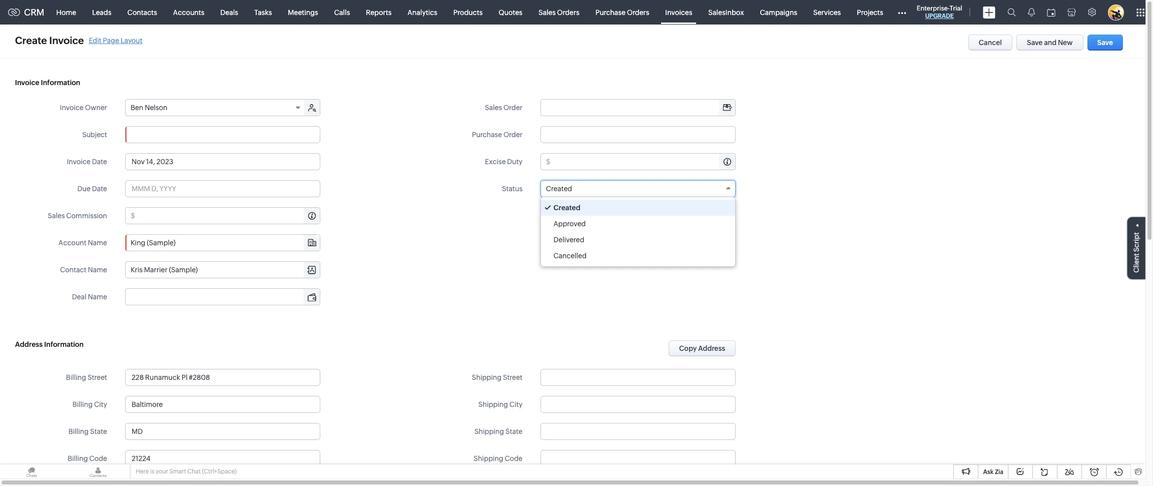Task type: vqa. For each thing, say whether or not it's contained in the screenshot.
middle 'Sales'
yes



Task type: describe. For each thing, give the bounding box(es) containing it.
duty
[[507, 158, 523, 166]]

leads link
[[84, 0, 119, 24]]

billing city
[[72, 401, 107, 409]]

1 horizontal spatial address
[[698, 344, 725, 352]]

enterprise-trial upgrade
[[917, 5, 963, 20]]

reports
[[366, 8, 392, 16]]

sales order
[[485, 104, 523, 112]]

billing for billing city
[[72, 401, 93, 409]]

deal name
[[72, 293, 107, 301]]

accounts link
[[165, 0, 212, 24]]

state for shipping state
[[506, 428, 523, 436]]

reports link
[[358, 0, 400, 24]]

approved
[[554, 220, 586, 228]]

profile image
[[1108, 4, 1124, 20]]

sales commission
[[48, 212, 107, 220]]

enterprise-
[[917, 5, 950, 12]]

salesinbox link
[[701, 0, 752, 24]]

shipping street
[[472, 373, 523, 381]]

quotes link
[[491, 0, 531, 24]]

trial
[[950, 5, 963, 12]]

campaigns
[[760, 8, 798, 16]]

status
[[502, 185, 523, 193]]

home
[[56, 8, 76, 16]]

orders for sales orders
[[557, 8, 580, 16]]

services link
[[806, 0, 849, 24]]

tasks link
[[246, 0, 280, 24]]

purchase orders
[[596, 8, 650, 16]]

here
[[136, 468, 149, 475]]

excise
[[485, 158, 506, 166]]

name for deal name
[[88, 293, 107, 301]]

name for account name
[[88, 239, 107, 247]]

purchase orders link
[[588, 0, 658, 24]]

purchase for purchase order
[[472, 131, 502, 139]]

script
[[1133, 232, 1141, 252]]

shipping code
[[474, 455, 523, 463]]

create menu element
[[977, 0, 1002, 24]]

layout
[[121, 36, 143, 44]]

commission
[[66, 212, 107, 220]]

billing for billing state
[[68, 428, 89, 436]]

chat
[[187, 468, 201, 475]]

invoice information
[[15, 79, 80, 87]]

save for save and new
[[1027, 39, 1043, 47]]

created inside option
[[554, 204, 581, 212]]

contact
[[60, 266, 86, 274]]

analytics link
[[400, 0, 445, 24]]

chats image
[[0, 465, 63, 479]]

salesinbox
[[709, 8, 744, 16]]

create invoice edit page layout
[[15, 35, 143, 46]]

tasks
[[254, 8, 272, 16]]

copy address button
[[669, 340, 736, 356]]

address information copy address
[[15, 340, 725, 352]]

shipping for shipping code
[[474, 455, 503, 463]]

signals element
[[1022, 0, 1041, 25]]

save and new
[[1027, 39, 1073, 47]]

new
[[1058, 39, 1073, 47]]

sales orders link
[[531, 0, 588, 24]]

contacts
[[127, 8, 157, 16]]

signals image
[[1028, 8, 1035, 17]]

and
[[1044, 39, 1057, 47]]

delivered option
[[541, 232, 735, 248]]

ben
[[131, 104, 143, 112]]

cancel
[[979, 39, 1002, 47]]

your
[[156, 468, 168, 475]]

owner
[[85, 104, 107, 112]]

copy
[[679, 344, 697, 352]]

Ben Nelson field
[[126, 100, 305, 116]]

account name
[[58, 239, 107, 247]]

Created field
[[541, 180, 736, 197]]

calls
[[334, 8, 350, 16]]

upgrade
[[926, 13, 954, 20]]

calendar image
[[1047, 8, 1056, 16]]

deal
[[72, 293, 86, 301]]

(ctrl+space)
[[202, 468, 237, 475]]

orders for purchase orders
[[627, 8, 650, 16]]

purchase order
[[472, 131, 523, 139]]

crm
[[24, 7, 44, 18]]

list box containing created
[[541, 197, 735, 266]]

deals
[[220, 8, 238, 16]]

order for purchase order
[[504, 131, 523, 139]]

shipping state
[[475, 428, 523, 436]]

search image
[[1008, 8, 1016, 17]]

order for sales order
[[504, 104, 523, 112]]

information for invoice
[[41, 79, 80, 87]]

created inside field
[[546, 185, 572, 193]]

code for billing code
[[89, 455, 107, 463]]

crm link
[[8, 7, 44, 18]]

is
[[150, 468, 154, 475]]

calls link
[[326, 0, 358, 24]]

save and new button
[[1017, 35, 1084, 51]]

invoice down home
[[49, 35, 84, 46]]

create
[[15, 35, 47, 46]]



Task type: locate. For each thing, give the bounding box(es) containing it.
1 city from the left
[[94, 401, 107, 409]]

cancelled
[[554, 252, 587, 260]]

search element
[[1002, 0, 1022, 25]]

order up purchase order
[[504, 104, 523, 112]]

invoice for invoice information
[[15, 79, 39, 87]]

invoice up due on the left top
[[67, 158, 91, 166]]

approved option
[[541, 216, 735, 232]]

street
[[88, 373, 107, 381], [503, 373, 523, 381]]

purchase inside "link"
[[596, 8, 626, 16]]

services
[[814, 8, 841, 16]]

0 vertical spatial information
[[41, 79, 80, 87]]

due date
[[77, 185, 107, 193]]

save inside button
[[1027, 39, 1043, 47]]

1 vertical spatial $
[[131, 212, 135, 220]]

sales for sales order
[[485, 104, 502, 112]]

name right 'contact'
[[88, 266, 107, 274]]

purchase
[[596, 8, 626, 16], [472, 131, 502, 139]]

1 vertical spatial order
[[504, 131, 523, 139]]

shipping city
[[479, 401, 523, 409]]

1 horizontal spatial save
[[1098, 39, 1113, 47]]

1 horizontal spatial state
[[506, 428, 523, 436]]

1 save from the left
[[1027, 39, 1043, 47]]

code
[[89, 455, 107, 463], [505, 455, 523, 463]]

2 orders from the left
[[627, 8, 650, 16]]

meetings
[[288, 8, 318, 16]]

information up invoice owner
[[41, 79, 80, 87]]

0 horizontal spatial orders
[[557, 8, 580, 16]]

deals link
[[212, 0, 246, 24]]

due
[[77, 185, 91, 193]]

products link
[[445, 0, 491, 24]]

street up the billing city
[[88, 373, 107, 381]]

cancelled option
[[541, 248, 735, 264]]

state for billing state
[[90, 428, 107, 436]]

meetings link
[[280, 0, 326, 24]]

subject
[[82, 131, 107, 139]]

created
[[546, 185, 572, 193], [554, 204, 581, 212]]

purchase for purchase orders
[[596, 8, 626, 16]]

billing down billing street
[[72, 401, 93, 409]]

list box
[[541, 197, 735, 266]]

shipping up the shipping city
[[472, 373, 502, 381]]

invoices
[[666, 8, 693, 16]]

2 street from the left
[[503, 373, 523, 381]]

billing for billing code
[[68, 455, 88, 463]]

billing state
[[68, 428, 107, 436]]

save down profile icon
[[1098, 39, 1113, 47]]

analytics
[[408, 8, 437, 16]]

mmm d, yyyy text field for invoice date
[[125, 153, 320, 170]]

0 vertical spatial sales
[[539, 8, 556, 16]]

order
[[504, 104, 523, 112], [504, 131, 523, 139]]

cancel button
[[969, 35, 1013, 51]]

invoice down create
[[15, 79, 39, 87]]

billing street
[[66, 373, 107, 381]]

city up the shipping state
[[510, 401, 523, 409]]

sales
[[539, 8, 556, 16], [485, 104, 502, 112], [48, 212, 65, 220]]

2 horizontal spatial sales
[[539, 8, 556, 16]]

billing code
[[68, 455, 107, 463]]

quotes
[[499, 8, 523, 16]]

0 horizontal spatial save
[[1027, 39, 1043, 47]]

orders inside sales orders link
[[557, 8, 580, 16]]

1 vertical spatial purchase
[[472, 131, 502, 139]]

0 horizontal spatial code
[[89, 455, 107, 463]]

sales left commission
[[48, 212, 65, 220]]

information up billing street
[[44, 340, 84, 348]]

code down the shipping state
[[505, 455, 523, 463]]

zia
[[995, 469, 1004, 476]]

edit page layout link
[[89, 36, 143, 44]]

code for shipping code
[[505, 455, 523, 463]]

orders inside purchase orders "link"
[[627, 8, 650, 16]]

information
[[41, 79, 80, 87], [44, 340, 84, 348]]

sales right quotes link
[[539, 8, 556, 16]]

name right 'account'
[[88, 239, 107, 247]]

ask zia
[[984, 469, 1004, 476]]

1 horizontal spatial street
[[503, 373, 523, 381]]

name right deal
[[88, 293, 107, 301]]

Other Modules field
[[892, 4, 913, 20]]

None text field
[[541, 126, 736, 143], [137, 208, 320, 224], [126, 262, 320, 278], [125, 369, 320, 386], [125, 396, 320, 413], [541, 396, 736, 413], [125, 423, 320, 440], [541, 423, 736, 440], [541, 126, 736, 143], [137, 208, 320, 224], [126, 262, 320, 278], [125, 369, 320, 386], [125, 396, 320, 413], [541, 396, 736, 413], [125, 423, 320, 440], [541, 423, 736, 440]]

0 vertical spatial name
[[88, 239, 107, 247]]

address
[[15, 340, 43, 348], [698, 344, 725, 352]]

0 horizontal spatial state
[[90, 428, 107, 436]]

street up the shipping city
[[503, 373, 523, 381]]

smart
[[169, 468, 186, 475]]

city up billing state at the left
[[94, 401, 107, 409]]

shipping down the shipping state
[[474, 455, 503, 463]]

1 code from the left
[[89, 455, 107, 463]]

1 vertical spatial mmm d, yyyy text field
[[125, 180, 320, 197]]

save
[[1027, 39, 1043, 47], [1098, 39, 1113, 47]]

0 vertical spatial $
[[546, 158, 551, 166]]

$ right duty
[[546, 158, 551, 166]]

shipping
[[472, 373, 502, 381], [479, 401, 508, 409], [475, 428, 504, 436], [474, 455, 503, 463]]

invoice date
[[67, 158, 107, 166]]

information for address
[[44, 340, 84, 348]]

invoice for invoice date
[[67, 158, 91, 166]]

contacts image
[[67, 465, 130, 479]]

shipping up shipping code
[[475, 428, 504, 436]]

3 name from the top
[[88, 293, 107, 301]]

2 vertical spatial name
[[88, 293, 107, 301]]

city
[[94, 401, 107, 409], [510, 401, 523, 409]]

0 vertical spatial mmm d, yyyy text field
[[125, 153, 320, 170]]

projects link
[[849, 0, 892, 24]]

billing up billing code
[[68, 428, 89, 436]]

invoice for invoice owner
[[60, 104, 84, 112]]

0 vertical spatial date
[[92, 158, 107, 166]]

accounts
[[173, 8, 204, 16]]

0 horizontal spatial city
[[94, 401, 107, 409]]

information inside address information copy address
[[44, 340, 84, 348]]

date down subject
[[92, 158, 107, 166]]

ben nelson
[[131, 104, 167, 112]]

sales for sales commission
[[48, 212, 65, 220]]

shipping for shipping street
[[472, 373, 502, 381]]

date for due date
[[92, 185, 107, 193]]

2 name from the top
[[88, 266, 107, 274]]

$ right commission
[[131, 212, 135, 220]]

contact name
[[60, 266, 107, 274]]

1 vertical spatial information
[[44, 340, 84, 348]]

invoice owner
[[60, 104, 107, 112]]

order up duty
[[504, 131, 523, 139]]

shipping down shipping street
[[479, 401, 508, 409]]

code up contacts 'image' on the left of the page
[[89, 455, 107, 463]]

1 horizontal spatial purchase
[[596, 8, 626, 16]]

1 order from the top
[[504, 104, 523, 112]]

2 vertical spatial sales
[[48, 212, 65, 220]]

invoices link
[[658, 0, 701, 24]]

billing up contacts 'image' on the left of the page
[[68, 455, 88, 463]]

date right due on the left top
[[92, 185, 107, 193]]

1 horizontal spatial orders
[[627, 8, 650, 16]]

1 horizontal spatial sales
[[485, 104, 502, 112]]

city for billing city
[[94, 401, 107, 409]]

save for save
[[1098, 39, 1113, 47]]

excise duty
[[485, 158, 523, 166]]

name
[[88, 239, 107, 247], [88, 266, 107, 274], [88, 293, 107, 301]]

1 orders from the left
[[557, 8, 580, 16]]

MMM D, YYYY text field
[[125, 153, 320, 170], [125, 180, 320, 197]]

name for contact name
[[88, 266, 107, 274]]

shipping for shipping city
[[479, 401, 508, 409]]

leads
[[92, 8, 111, 16]]

billing for billing street
[[66, 373, 86, 381]]

save inside button
[[1098, 39, 1113, 47]]

state down the shipping city
[[506, 428, 523, 436]]

state down the billing city
[[90, 428, 107, 436]]

2 save from the left
[[1098, 39, 1113, 47]]

2 city from the left
[[510, 401, 523, 409]]

city for shipping city
[[510, 401, 523, 409]]

street for shipping street
[[503, 373, 523, 381]]

state
[[90, 428, 107, 436], [506, 428, 523, 436]]

0 horizontal spatial $
[[131, 212, 135, 220]]

2 date from the top
[[92, 185, 107, 193]]

sales orders
[[539, 8, 580, 16]]

home link
[[48, 0, 84, 24]]

created option
[[541, 200, 735, 216]]

0 vertical spatial order
[[504, 104, 523, 112]]

0 vertical spatial created
[[546, 185, 572, 193]]

edit
[[89, 36, 101, 44]]

1 mmm d, yyyy text field from the top
[[125, 153, 320, 170]]

campaigns link
[[752, 0, 806, 24]]

0 horizontal spatial sales
[[48, 212, 65, 220]]

invoice
[[49, 35, 84, 46], [15, 79, 39, 87], [60, 104, 84, 112], [67, 158, 91, 166]]

1 vertical spatial date
[[92, 185, 107, 193]]

orders
[[557, 8, 580, 16], [627, 8, 650, 16]]

products
[[454, 8, 483, 16]]

shipping for shipping state
[[475, 428, 504, 436]]

1 horizontal spatial code
[[505, 455, 523, 463]]

1 date from the top
[[92, 158, 107, 166]]

create menu image
[[983, 6, 996, 18]]

$ for commission
[[131, 212, 135, 220]]

2 mmm d, yyyy text field from the top
[[125, 180, 320, 197]]

None field
[[541, 100, 735, 116], [126, 235, 320, 251], [126, 262, 320, 278], [126, 289, 320, 305], [541, 100, 735, 116], [126, 235, 320, 251], [126, 262, 320, 278], [126, 289, 320, 305]]

client
[[1133, 253, 1141, 273]]

2 state from the left
[[506, 428, 523, 436]]

2 order from the top
[[504, 131, 523, 139]]

$ for duty
[[546, 158, 551, 166]]

ask
[[984, 469, 994, 476]]

billing up the billing city
[[66, 373, 86, 381]]

1 horizontal spatial $
[[546, 158, 551, 166]]

None text field
[[541, 100, 735, 116], [125, 126, 320, 143], [552, 154, 735, 170], [126, 235, 320, 251], [126, 289, 320, 305], [541, 369, 736, 386], [125, 450, 320, 467], [541, 450, 736, 467], [541, 100, 735, 116], [125, 126, 320, 143], [552, 154, 735, 170], [126, 235, 320, 251], [126, 289, 320, 305], [541, 369, 736, 386], [125, 450, 320, 467], [541, 450, 736, 467]]

date for invoice date
[[92, 158, 107, 166]]

contacts link
[[119, 0, 165, 24]]

invoice left owner at top
[[60, 104, 84, 112]]

1 vertical spatial name
[[88, 266, 107, 274]]

1 name from the top
[[88, 239, 107, 247]]

1 street from the left
[[88, 373, 107, 381]]

0 vertical spatial purchase
[[596, 8, 626, 16]]

sales up purchase order
[[485, 104, 502, 112]]

1 vertical spatial sales
[[485, 104, 502, 112]]

here is your smart chat (ctrl+space)
[[136, 468, 237, 475]]

0 horizontal spatial address
[[15, 340, 43, 348]]

sales for sales orders
[[539, 8, 556, 16]]

client script
[[1133, 232, 1141, 273]]

projects
[[857, 8, 884, 16]]

2 code from the left
[[505, 455, 523, 463]]

0 horizontal spatial purchase
[[472, 131, 502, 139]]

1 vertical spatial created
[[554, 204, 581, 212]]

save button
[[1088, 35, 1123, 51]]

1 state from the left
[[90, 428, 107, 436]]

account
[[58, 239, 86, 247]]

1 horizontal spatial city
[[510, 401, 523, 409]]

0 horizontal spatial street
[[88, 373, 107, 381]]

save left and at the top right of the page
[[1027, 39, 1043, 47]]

page
[[103, 36, 119, 44]]

profile element
[[1102, 0, 1130, 24]]

mmm d, yyyy text field for due date
[[125, 180, 320, 197]]

street for billing street
[[88, 373, 107, 381]]

nelson
[[145, 104, 167, 112]]



